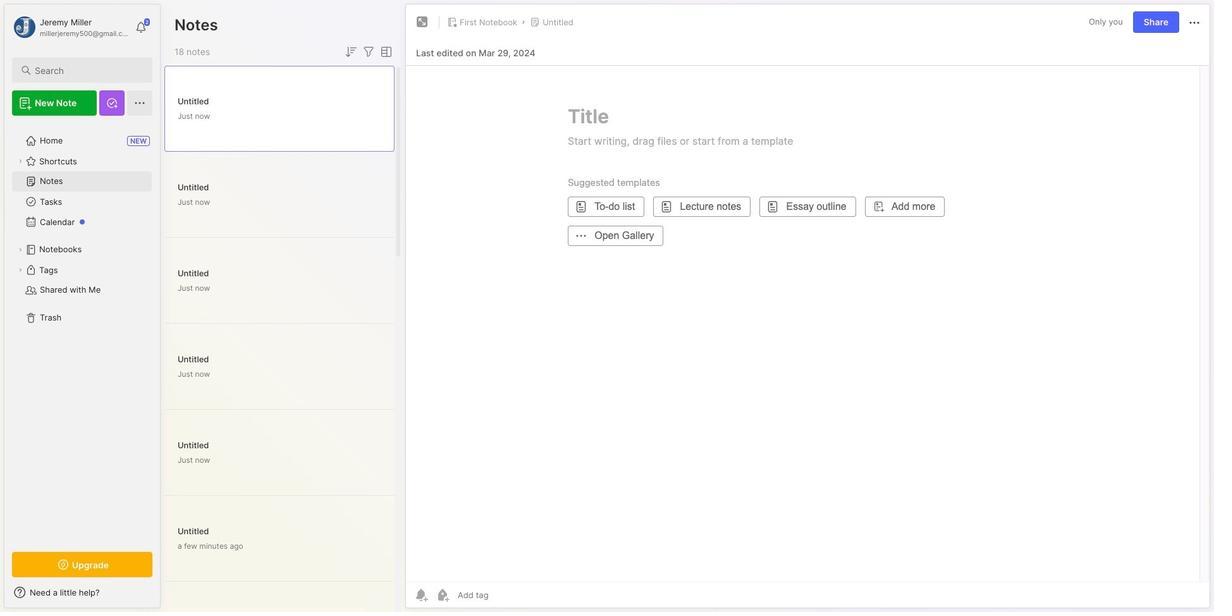 Task type: locate. For each thing, give the bounding box(es) containing it.
click to collapse image
[[160, 589, 169, 604]]

add filters image
[[361, 44, 376, 59]]

tree
[[4, 123, 160, 541]]

expand tags image
[[16, 266, 24, 274]]

Search text field
[[35, 65, 141, 77]]

More actions field
[[1188, 14, 1203, 30]]

Add filters field
[[361, 44, 376, 59]]

View options field
[[376, 44, 394, 59]]

expand notebooks image
[[16, 246, 24, 254]]

Sort options field
[[344, 44, 359, 59]]

None search field
[[35, 63, 141, 78]]

note window element
[[406, 4, 1211, 612]]

add a reminder image
[[414, 588, 429, 603]]

none search field inside main "element"
[[35, 63, 141, 78]]

WHAT'S NEW field
[[4, 583, 160, 603]]

add tag image
[[435, 588, 451, 603]]



Task type: describe. For each thing, give the bounding box(es) containing it.
main element
[[0, 0, 165, 613]]

tree inside main "element"
[[4, 123, 160, 541]]

Account field
[[12, 15, 129, 40]]

Add tag field
[[457, 590, 552, 601]]

expand note image
[[415, 15, 430, 30]]

more actions image
[[1188, 15, 1203, 30]]

Note Editor text field
[[406, 65, 1210, 582]]



Task type: vqa. For each thing, say whether or not it's contained in the screenshot.
expand notebooks image
yes



